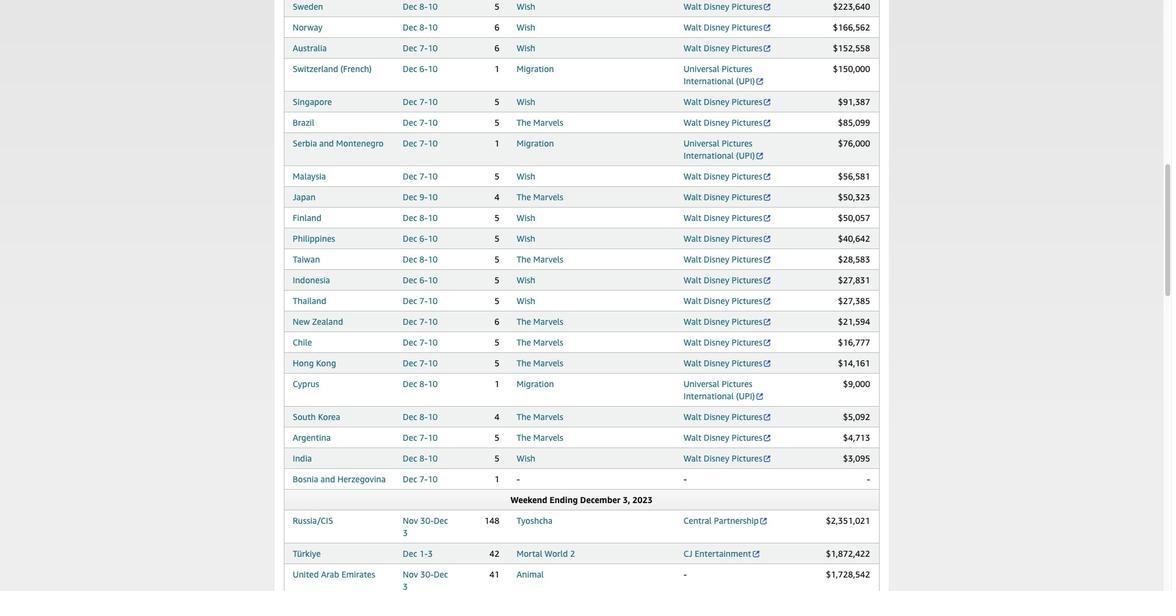 Task type: vqa. For each thing, say whether or not it's contained in the screenshot.
21th Walt Disney Pictures "link"
no



Task type: locate. For each thing, give the bounding box(es) containing it.
10 walt disney pictures from the top
[[684, 254, 763, 264]]

2 vertical spatial international
[[684, 391, 734, 401]]

7- for serbia and montenegro
[[420, 138, 428, 148]]

bosnia and herzegovina
[[293, 474, 386, 484]]

2 nov from the top
[[403, 569, 418, 580]]

the for brazil
[[517, 117, 531, 128]]

5 marvels from the top
[[533, 337, 564, 347]]

14 walt from the top
[[684, 337, 702, 347]]

dec 6-10 for switzerland (french)
[[403, 64, 438, 74]]

$85,099
[[838, 117, 871, 128]]

5 dec 7-10 from the top
[[403, 171, 438, 181]]

nov
[[403, 515, 418, 526], [403, 569, 418, 580]]

7 disney from the top
[[704, 192, 730, 202]]

14 walt disney pictures from the top
[[684, 337, 763, 347]]

0 vertical spatial migration
[[517, 64, 554, 74]]

wish link for indonesia
[[517, 275, 536, 285]]

30- down 1-
[[421, 569, 434, 580]]

nov down dec 1-3
[[403, 569, 418, 580]]

walt disney pictures for $27,831
[[684, 275, 763, 285]]

8 the marvels from the top
[[517, 432, 564, 443]]

11 10 from the top
[[428, 233, 438, 244]]

nov 30-dec 3 link
[[403, 515, 448, 538], [403, 569, 448, 591]]

$16,777
[[838, 337, 871, 347]]

dec for japan
[[403, 192, 417, 202]]

dec 6-10
[[403, 64, 438, 74], [403, 233, 438, 244], [403, 275, 438, 285]]

2 wish link from the top
[[517, 22, 536, 32]]

3 wish from the top
[[517, 43, 536, 53]]

-
[[517, 474, 520, 484], [684, 474, 687, 484], [867, 474, 871, 484], [684, 569, 687, 580]]

1 marvels from the top
[[533, 117, 564, 128]]

walt disney pictures link for $91,387
[[684, 96, 772, 107]]

8- for norway
[[420, 22, 428, 32]]

dec 6-10 for indonesia
[[403, 275, 438, 285]]

weekend
[[511, 495, 548, 505]]

dec for taiwan
[[403, 254, 417, 264]]

15 walt disney pictures from the top
[[684, 358, 763, 368]]

6 disney from the top
[[704, 171, 730, 181]]

1 vertical spatial 4
[[495, 412, 500, 422]]

universal pictures international (upi) link
[[684, 64, 764, 86], [684, 138, 764, 161], [684, 379, 764, 401]]

6 for australia
[[495, 43, 500, 53]]

5 dec 8-10 link from the top
[[403, 379, 438, 389]]

12 10 from the top
[[428, 254, 438, 264]]

0 vertical spatial nov 30-dec 3 link
[[403, 515, 448, 538]]

0 vertical spatial universal
[[684, 64, 720, 74]]

1 for cyprus
[[495, 379, 500, 389]]

tyoshcha
[[517, 515, 553, 526]]

the for chile
[[517, 337, 531, 347]]

world
[[545, 548, 568, 559]]

30- up 1-
[[421, 515, 434, 526]]

16 10 from the top
[[428, 337, 438, 347]]

the marvels
[[517, 117, 564, 128], [517, 192, 564, 202], [517, 254, 564, 264], [517, 316, 564, 327], [517, 337, 564, 347], [517, 358, 564, 368], [517, 412, 564, 422], [517, 432, 564, 443]]

$50,323
[[838, 192, 871, 202]]

disney
[[704, 1, 730, 12], [704, 22, 730, 32], [704, 43, 730, 53], [704, 96, 730, 107], [704, 117, 730, 128], [704, 171, 730, 181], [704, 192, 730, 202], [704, 213, 730, 223], [704, 233, 730, 244], [704, 254, 730, 264], [704, 275, 730, 285], [704, 296, 730, 306], [704, 316, 730, 327], [704, 337, 730, 347], [704, 358, 730, 368], [704, 412, 730, 422], [704, 432, 730, 443], [704, 453, 730, 464]]

- down $3,095
[[867, 474, 871, 484]]

walt for $28,583
[[684, 254, 702, 264]]

0 vertical spatial 6
[[495, 22, 500, 32]]

0 vertical spatial nov 30-dec 3
[[403, 515, 448, 538]]

nov 30-dec 3 link up 1-
[[403, 515, 448, 538]]

10 for taiwan
[[428, 254, 438, 264]]

1 vertical spatial 30-
[[421, 569, 434, 580]]

5 for argentina
[[495, 432, 500, 443]]

- up weekend
[[517, 474, 520, 484]]

2 dec 7-10 link from the top
[[403, 96, 438, 107]]

nov up dec 1-3
[[403, 515, 418, 526]]

3 walt disney pictures from the top
[[684, 43, 763, 53]]

dec
[[403, 1, 417, 12], [403, 22, 417, 32], [403, 43, 417, 53], [403, 64, 417, 74], [403, 96, 417, 107], [403, 117, 417, 128], [403, 138, 417, 148], [403, 171, 417, 181], [403, 192, 417, 202], [403, 213, 417, 223], [403, 233, 417, 244], [403, 254, 417, 264], [403, 275, 417, 285], [403, 296, 417, 306], [403, 316, 417, 327], [403, 337, 417, 347], [403, 358, 417, 368], [403, 379, 417, 389], [403, 412, 417, 422], [403, 432, 417, 443], [403, 453, 417, 464], [403, 474, 417, 484], [434, 515, 448, 526], [403, 548, 417, 559], [434, 569, 448, 580]]

1 vertical spatial universal
[[684, 138, 720, 148]]

3 universal pictures international (upi) from the top
[[684, 379, 755, 401]]

2 walt disney pictures link from the top
[[684, 22, 772, 32]]

1 vertical spatial international
[[684, 150, 734, 161]]

ending
[[550, 495, 578, 505]]

1 vertical spatial 6
[[495, 43, 500, 53]]

6 marvels from the top
[[533, 358, 564, 368]]

10 disney from the top
[[704, 254, 730, 264]]

dec for norway
[[403, 22, 417, 32]]

7 dec 8-10 from the top
[[403, 453, 438, 464]]

wish for philippines
[[517, 233, 536, 244]]

17 walt from the top
[[684, 432, 702, 443]]

16 walt disney pictures from the top
[[684, 412, 763, 422]]

chile
[[293, 337, 312, 347]]

10 5 from the top
[[495, 337, 500, 347]]

nov 30-dec 3 link down 1-
[[403, 569, 448, 591]]

0 vertical spatial universal pictures international (upi)
[[684, 64, 755, 86]]

2 dec 8-10 link from the top
[[403, 22, 438, 32]]

philippines link
[[293, 233, 335, 244]]

dec for bosnia and herzegovina
[[403, 474, 417, 484]]

migration link
[[517, 64, 554, 74], [517, 138, 554, 148], [517, 379, 554, 389]]

9 dec 7-10 from the top
[[403, 358, 438, 368]]

0 vertical spatial migration link
[[517, 64, 554, 74]]

2 vertical spatial migration link
[[517, 379, 554, 389]]

entertainment
[[695, 548, 752, 559]]

1 4 from the top
[[495, 192, 500, 202]]

5 the from the top
[[517, 337, 531, 347]]

1 vertical spatial dec 6-10
[[403, 233, 438, 244]]

the marvels for hong kong
[[517, 358, 564, 368]]

central
[[684, 515, 712, 526]]

singapore
[[293, 96, 332, 107]]

walt disney pictures for $56,581
[[684, 171, 763, 181]]

10 for sweden
[[428, 1, 438, 12]]

0 vertical spatial 30-
[[421, 515, 434, 526]]

migration link for dec 6-10
[[517, 64, 554, 74]]

5 dec 8-10 from the top
[[403, 379, 438, 389]]

$27,831
[[838, 275, 871, 285]]

1 universal pictures international (upi) from the top
[[684, 64, 755, 86]]

12 walt disney pictures from the top
[[684, 296, 763, 306]]

13 disney from the top
[[704, 316, 730, 327]]

universal pictures international (upi) link for $76,000
[[684, 138, 764, 161]]

nov for united arab emirates
[[403, 569, 418, 580]]

and right serbia
[[319, 138, 334, 148]]

5 10 from the top
[[428, 96, 438, 107]]

2 vertical spatial universal
[[684, 379, 720, 389]]

thailand link
[[293, 296, 326, 306]]

13 walt from the top
[[684, 316, 702, 327]]

3 dec 7-10 link from the top
[[403, 117, 438, 128]]

partnership
[[714, 515, 759, 526]]

7 dec 7-10 from the top
[[403, 316, 438, 327]]

pictures
[[732, 1, 763, 12], [732, 22, 763, 32], [732, 43, 763, 53], [722, 64, 753, 74], [732, 96, 763, 107], [732, 117, 763, 128], [722, 138, 753, 148], [732, 171, 763, 181], [732, 192, 763, 202], [732, 213, 763, 223], [732, 233, 763, 244], [732, 254, 763, 264], [732, 275, 763, 285], [732, 296, 763, 306], [732, 316, 763, 327], [732, 337, 763, 347], [732, 358, 763, 368], [722, 379, 753, 389], [732, 412, 763, 422], [732, 432, 763, 443], [732, 453, 763, 464]]

international
[[684, 76, 734, 86], [684, 150, 734, 161], [684, 391, 734, 401]]

2 the from the top
[[517, 192, 531, 202]]

6 5 from the top
[[495, 233, 500, 244]]

walt disney pictures link for $50,323
[[684, 192, 772, 202]]

walt disney pictures for $21,594
[[684, 316, 763, 327]]

8 dec 7-10 from the top
[[403, 337, 438, 347]]

dec 7-10 link
[[403, 43, 438, 53], [403, 96, 438, 107], [403, 117, 438, 128], [403, 138, 438, 148], [403, 171, 438, 181], [403, 296, 438, 306], [403, 316, 438, 327], [403, 337, 438, 347], [403, 358, 438, 368], [403, 432, 438, 443], [403, 474, 438, 484]]

dec 1-3
[[403, 548, 433, 559]]

bosnia and herzegovina link
[[293, 474, 386, 484]]

7 dec 7-10 link from the top
[[403, 316, 438, 327]]

8- for india
[[420, 453, 428, 464]]

dec 8-10 link
[[403, 1, 438, 12], [403, 22, 438, 32], [403, 213, 438, 223], [403, 254, 438, 264], [403, 379, 438, 389], [403, 412, 438, 422], [403, 453, 438, 464]]

17 disney from the top
[[704, 432, 730, 443]]

dec 7-10 for new zealand
[[403, 316, 438, 327]]

animal link
[[517, 569, 544, 580]]

1 vertical spatial dec 6-10 link
[[403, 233, 438, 244]]

1 8- from the top
[[420, 1, 428, 12]]

$166,562
[[833, 22, 871, 32]]

nov 30-dec 3 for 41
[[403, 569, 448, 591]]

dec 8-10 for finland
[[403, 213, 438, 223]]

korea
[[318, 412, 340, 422]]

pictures for $14,161
[[732, 358, 763, 368]]

18 walt disney pictures from the top
[[684, 453, 763, 464]]

nov 30-dec 3
[[403, 515, 448, 538], [403, 569, 448, 591]]

20 10 from the top
[[428, 432, 438, 443]]

3 walt disney pictures link from the top
[[684, 43, 772, 53]]

india link
[[293, 453, 312, 464]]

7-
[[420, 43, 428, 53], [420, 96, 428, 107], [420, 117, 428, 128], [420, 138, 428, 148], [420, 171, 428, 181], [420, 296, 428, 306], [420, 316, 428, 327], [420, 337, 428, 347], [420, 358, 428, 368], [420, 432, 428, 443], [420, 474, 428, 484]]

walt disney pictures
[[684, 1, 763, 12], [684, 22, 763, 32], [684, 43, 763, 53], [684, 96, 763, 107], [684, 117, 763, 128], [684, 171, 763, 181], [684, 192, 763, 202], [684, 213, 763, 223], [684, 233, 763, 244], [684, 254, 763, 264], [684, 275, 763, 285], [684, 296, 763, 306], [684, 316, 763, 327], [684, 337, 763, 347], [684, 358, 763, 368], [684, 412, 763, 422], [684, 432, 763, 443], [684, 453, 763, 464]]

montenegro
[[336, 138, 384, 148]]

1 universal pictures international (upi) link from the top
[[684, 64, 764, 86]]

dec for indonesia
[[403, 275, 417, 285]]

hong
[[293, 358, 314, 368]]

0 vertical spatial 3
[[403, 528, 408, 538]]

the
[[517, 117, 531, 128], [517, 192, 531, 202], [517, 254, 531, 264], [517, 316, 531, 327], [517, 337, 531, 347], [517, 358, 531, 368], [517, 412, 531, 422], [517, 432, 531, 443]]

11 walt disney pictures from the top
[[684, 275, 763, 285]]

cj entertainment
[[684, 548, 752, 559]]

4 dec 7-10 from the top
[[403, 138, 438, 148]]

8-
[[420, 1, 428, 12], [420, 22, 428, 32], [420, 213, 428, 223], [420, 254, 428, 264], [420, 379, 428, 389], [420, 412, 428, 422], [420, 453, 428, 464]]

walt disney pictures for $14,161
[[684, 358, 763, 368]]

walt for $166,562
[[684, 22, 702, 32]]

walt disney pictures link for $21,594
[[684, 316, 772, 327]]

9 7- from the top
[[420, 358, 428, 368]]

international for $150,000
[[684, 76, 734, 86]]

3 dec 8-10 link from the top
[[403, 213, 438, 223]]

united arab emirates link
[[293, 569, 375, 580]]

1 6- from the top
[[420, 64, 428, 74]]

0 vertical spatial universal pictures international (upi) link
[[684, 64, 764, 86]]

3 7- from the top
[[420, 117, 428, 128]]

10 for singapore
[[428, 96, 438, 107]]

dec 7-10 for australia
[[403, 43, 438, 53]]

dec for thailand
[[403, 296, 417, 306]]

pictures for $166,562
[[732, 22, 763, 32]]

weekend ending december 3, 2023
[[511, 495, 653, 505]]

universal for $76,000
[[684, 138, 720, 148]]

8 the from the top
[[517, 432, 531, 443]]

(french)
[[341, 64, 372, 74]]

wish for finland
[[517, 213, 536, 223]]

the marvels for chile
[[517, 337, 564, 347]]

wish link
[[517, 1, 536, 12], [517, 22, 536, 32], [517, 43, 536, 53], [517, 96, 536, 107], [517, 171, 536, 181], [517, 213, 536, 223], [517, 233, 536, 244], [517, 275, 536, 285], [517, 296, 536, 306], [517, 453, 536, 464]]

1 the from the top
[[517, 117, 531, 128]]

the marvels link for argentina
[[517, 432, 564, 443]]

0 vertical spatial dec 6-10 link
[[403, 64, 438, 74]]

argentina
[[293, 432, 331, 443]]

walt for $91,387
[[684, 96, 702, 107]]

2023
[[633, 495, 653, 505]]

walt disney pictures link for $85,099
[[684, 117, 772, 128]]

australia link
[[293, 43, 327, 53]]

1 vertical spatial nov 30-dec 3 link
[[403, 569, 448, 591]]

11 5 from the top
[[495, 358, 500, 368]]

5 walt disney pictures from the top
[[684, 117, 763, 128]]

disney for $4,713
[[704, 432, 730, 443]]

0 vertical spatial nov
[[403, 515, 418, 526]]

1 vertical spatial (upi)
[[736, 150, 755, 161]]

nov 30-dec 3 up 1-
[[403, 515, 448, 538]]

10 walt from the top
[[684, 254, 702, 264]]

1 6 from the top
[[495, 22, 500, 32]]

2 vertical spatial dec 6-10
[[403, 275, 438, 285]]

1 vertical spatial nov
[[403, 569, 418, 580]]

3 for united arab emirates
[[403, 581, 408, 591]]

dec for hong kong
[[403, 358, 417, 368]]

brazil link
[[293, 117, 314, 128]]

10 for finland
[[428, 213, 438, 223]]

3 universal from the top
[[684, 379, 720, 389]]

the marvels link
[[517, 117, 564, 128], [517, 192, 564, 202], [517, 254, 564, 264], [517, 316, 564, 327], [517, 337, 564, 347], [517, 358, 564, 368], [517, 412, 564, 422], [517, 432, 564, 443]]

and right bosnia
[[321, 474, 335, 484]]

8 dec 7-10 link from the top
[[403, 337, 438, 347]]

5 for sweden
[[495, 1, 500, 12]]

3 dec 7-10 from the top
[[403, 117, 438, 128]]

6 wish link from the top
[[517, 213, 536, 223]]

dec 7-10 link for brazil
[[403, 117, 438, 128]]

18 walt disney pictures link from the top
[[684, 453, 772, 464]]

taiwan link
[[293, 254, 320, 264]]

6 8- from the top
[[420, 412, 428, 422]]

2 vertical spatial 6
[[495, 316, 500, 327]]

1-
[[420, 548, 428, 559]]

2 vertical spatial dec 6-10 link
[[403, 275, 438, 285]]

5 for brazil
[[495, 117, 500, 128]]

10 for chile
[[428, 337, 438, 347]]

walt disney pictures for $85,099
[[684, 117, 763, 128]]

disney for $50,057
[[704, 213, 730, 223]]

walt disney pictures link for $27,831
[[684, 275, 772, 285]]

11 disney from the top
[[704, 275, 730, 285]]

10 10 from the top
[[428, 213, 438, 223]]

7 8- from the top
[[420, 453, 428, 464]]

3 (upi) from the top
[[736, 391, 755, 401]]

13 walt disney pictures from the top
[[684, 316, 763, 327]]

2 universal pictures international (upi) from the top
[[684, 138, 755, 161]]

2 dec 8-10 from the top
[[403, 22, 438, 32]]

1 vertical spatial and
[[321, 474, 335, 484]]

1 vertical spatial universal pictures international (upi)
[[684, 138, 755, 161]]

universal for $9,000
[[684, 379, 720, 389]]

bosnia
[[293, 474, 318, 484]]

0 vertical spatial (upi)
[[736, 76, 755, 86]]

5 for thailand
[[495, 296, 500, 306]]

6
[[495, 22, 500, 32], [495, 43, 500, 53], [495, 316, 500, 327]]

7 the marvels from the top
[[517, 412, 564, 422]]

dec 8-10
[[403, 1, 438, 12], [403, 22, 438, 32], [403, 213, 438, 223], [403, 254, 438, 264], [403, 379, 438, 389], [403, 412, 438, 422], [403, 453, 438, 464]]

south korea
[[293, 412, 340, 422]]

$1,872,422
[[826, 548, 871, 559]]

0 vertical spatial dec 6-10
[[403, 64, 438, 74]]

3 disney from the top
[[704, 43, 730, 53]]

5 8- from the top
[[420, 379, 428, 389]]

nov 30-dec 3 for 148
[[403, 515, 448, 538]]

2 migration from the top
[[517, 138, 554, 148]]

10 for japan
[[428, 192, 438, 202]]

1 walt disney pictures from the top
[[684, 1, 763, 12]]

3 1 from the top
[[495, 379, 500, 389]]

walt for $4,713
[[684, 432, 702, 443]]

9 dec 7-10 link from the top
[[403, 358, 438, 368]]

1 10 from the top
[[428, 1, 438, 12]]

7- for argentina
[[420, 432, 428, 443]]

herzegovina
[[337, 474, 386, 484]]

pictures for $3,095
[[732, 453, 763, 464]]

2
[[570, 548, 575, 559]]

dec 8-10 link for south korea
[[403, 412, 438, 422]]

6 for new zealand
[[495, 316, 500, 327]]

3 6- from the top
[[420, 275, 428, 285]]

wish
[[517, 1, 536, 12], [517, 22, 536, 32], [517, 43, 536, 53], [517, 96, 536, 107], [517, 171, 536, 181], [517, 213, 536, 223], [517, 233, 536, 244], [517, 275, 536, 285], [517, 296, 536, 306], [517, 453, 536, 464]]

dec 7-10 for malaysia
[[403, 171, 438, 181]]

2 vertical spatial 6-
[[420, 275, 428, 285]]

nov 30-dec 3 down 1-
[[403, 569, 448, 591]]

disney for $27,831
[[704, 275, 730, 285]]

7 walt disney pictures link from the top
[[684, 192, 772, 202]]

universal
[[684, 64, 720, 74], [684, 138, 720, 148], [684, 379, 720, 389]]

10 dec 7-10 from the top
[[403, 432, 438, 443]]

5 wish from the top
[[517, 171, 536, 181]]

7 wish from the top
[[517, 233, 536, 244]]

pictures for $5,092
[[732, 412, 763, 422]]

4
[[495, 192, 500, 202], [495, 412, 500, 422]]

0 vertical spatial 6-
[[420, 64, 428, 74]]

0 vertical spatial 4
[[495, 192, 500, 202]]

disney for $16,777
[[704, 337, 730, 347]]

5 for singapore
[[495, 96, 500, 107]]

disney for $50,323
[[704, 192, 730, 202]]

walt disney pictures link for $3,095
[[684, 453, 772, 464]]

2 vertical spatial universal pictures international (upi) link
[[684, 379, 764, 401]]

marvels for japan
[[533, 192, 564, 202]]

india
[[293, 453, 312, 464]]

4 the marvels from the top
[[517, 316, 564, 327]]

2 vertical spatial (upi)
[[736, 391, 755, 401]]

5 wish link from the top
[[517, 171, 536, 181]]

8 7- from the top
[[420, 337, 428, 347]]

1 dec 6-10 link from the top
[[403, 64, 438, 74]]

6- for switzerland (french)
[[420, 64, 428, 74]]

cyprus
[[293, 379, 319, 389]]

1 vertical spatial universal pictures international (upi) link
[[684, 138, 764, 161]]

8- for south korea
[[420, 412, 428, 422]]

1 vertical spatial 6-
[[420, 233, 428, 244]]

6 walt from the top
[[684, 171, 702, 181]]

1 vertical spatial 3
[[428, 548, 433, 559]]

6 dec 7-10 link from the top
[[403, 296, 438, 306]]

8 wish link from the top
[[517, 275, 536, 285]]

universal pictures international (upi)
[[684, 64, 755, 86], [684, 138, 755, 161], [684, 379, 755, 401]]

dec for india
[[403, 453, 417, 464]]

1 vertical spatial nov 30-dec 3
[[403, 569, 448, 591]]

5
[[495, 1, 500, 12], [495, 96, 500, 107], [495, 117, 500, 128], [495, 171, 500, 181], [495, 213, 500, 223], [495, 233, 500, 244], [495, 254, 500, 264], [495, 275, 500, 285], [495, 296, 500, 306], [495, 337, 500, 347], [495, 358, 500, 368], [495, 432, 500, 443], [495, 453, 500, 464]]

9 5 from the top
[[495, 296, 500, 306]]

1 vertical spatial migration link
[[517, 138, 554, 148]]

walt for $16,777
[[684, 337, 702, 347]]

south
[[293, 412, 316, 422]]

6-
[[420, 64, 428, 74], [420, 233, 428, 244], [420, 275, 428, 285]]

16 walt disney pictures link from the top
[[684, 412, 772, 422]]

30- for 148
[[421, 515, 434, 526]]

walt for $223,640
[[684, 1, 702, 12]]

10 for indonesia
[[428, 275, 438, 285]]

2 vertical spatial universal pictures international (upi)
[[684, 379, 755, 401]]

dec 7-10 link for argentina
[[403, 432, 438, 443]]

dec 8-10 for south korea
[[403, 412, 438, 422]]

2 vertical spatial migration
[[517, 379, 554, 389]]

dec 7-10 link for chile
[[403, 337, 438, 347]]

3
[[403, 528, 408, 538], [428, 548, 433, 559], [403, 581, 408, 591]]

3 dec 6-10 from the top
[[403, 275, 438, 285]]

41
[[490, 569, 500, 580]]

0 vertical spatial international
[[684, 76, 734, 86]]

migration for dec 6-10
[[517, 64, 554, 74]]

7 walt from the top
[[684, 192, 702, 202]]

16 disney from the top
[[704, 412, 730, 422]]

2 vertical spatial 3
[[403, 581, 408, 591]]

0 vertical spatial and
[[319, 138, 334, 148]]

8 disney from the top
[[704, 213, 730, 223]]

1 vertical spatial migration
[[517, 138, 554, 148]]



Task type: describe. For each thing, give the bounding box(es) containing it.
pictures for $56,581
[[732, 171, 763, 181]]

dec for sweden
[[403, 1, 417, 12]]

walt disney pictures for $223,640
[[684, 1, 763, 12]]

dec 7-10 for hong kong
[[403, 358, 438, 368]]

dec 7-10 link for australia
[[403, 43, 438, 53]]

united
[[293, 569, 319, 580]]

walt disney pictures link for $152,558
[[684, 43, 772, 53]]

7- for hong kong
[[420, 358, 428, 368]]

indonesia
[[293, 275, 330, 285]]

sweden
[[293, 1, 323, 12]]

$2,351,021
[[826, 515, 871, 526]]

russia/cis
[[293, 515, 333, 526]]

pictures for $16,777
[[732, 337, 763, 347]]

cj entertainment link
[[684, 548, 761, 559]]

dec 7-10 for chile
[[403, 337, 438, 347]]

dec for switzerland (french)
[[403, 64, 417, 74]]

5 for finland
[[495, 213, 500, 223]]

sweden link
[[293, 1, 323, 12]]

disney for $152,558
[[704, 43, 730, 53]]

malaysia
[[293, 171, 326, 181]]

russia/cis link
[[293, 515, 333, 526]]

10 for bosnia and herzegovina
[[428, 474, 438, 484]]

(upi) for $76,000
[[736, 150, 755, 161]]

dec 7-10 link for singapore
[[403, 96, 438, 107]]

walt disney pictures link for $14,161
[[684, 358, 772, 368]]

mortal world 2 link
[[517, 548, 575, 559]]

$152,558
[[833, 43, 871, 53]]

$27,385
[[838, 296, 871, 306]]

$40,642
[[838, 233, 871, 244]]

walt disney pictures for $50,057
[[684, 213, 763, 223]]

$4,713
[[843, 432, 871, 443]]

the marvels for taiwan
[[517, 254, 564, 264]]

disney for $21,594
[[704, 316, 730, 327]]

pictures for $27,831
[[732, 275, 763, 285]]

disney for $3,095
[[704, 453, 730, 464]]

thailand
[[293, 296, 326, 306]]

norway
[[293, 22, 323, 32]]

japan
[[293, 192, 316, 202]]

dec 7-10 link for new zealand
[[403, 316, 438, 327]]

philippines
[[293, 233, 335, 244]]

dec for south korea
[[403, 412, 417, 422]]

new zealand
[[293, 316, 343, 327]]

$150,000
[[833, 64, 871, 74]]

walt disney pictures for $91,387
[[684, 96, 763, 107]]

42
[[490, 548, 500, 559]]

nov 30-dec 3 link for 41
[[403, 569, 448, 591]]

universal pictures international (upi) for $150,000
[[684, 64, 755, 86]]

dec 7-10 for serbia and montenegro
[[403, 138, 438, 148]]

walt disney pictures link for $50,057
[[684, 213, 772, 223]]

central partnership link
[[684, 515, 768, 526]]

wish link for norway
[[517, 22, 536, 32]]

malaysia link
[[293, 171, 326, 181]]

$76,000
[[838, 138, 871, 148]]

dec 1-3 link
[[403, 548, 433, 559]]

walt disney pictures for $3,095
[[684, 453, 763, 464]]

10 for switzerland (french)
[[428, 64, 438, 74]]

hong kong
[[293, 358, 336, 368]]

disney for $85,099
[[704, 117, 730, 128]]

türkiye
[[293, 548, 321, 559]]

$91,387
[[838, 96, 871, 107]]

disney for $14,161
[[704, 358, 730, 368]]

wish for sweden
[[517, 1, 536, 12]]

disney for $166,562
[[704, 22, 730, 32]]

walt disney pictures for $166,562
[[684, 22, 763, 32]]

7- for bosnia and herzegovina
[[420, 474, 428, 484]]

universal pictures international (upi) link for $150,000
[[684, 64, 764, 86]]

dec 7-10 link for bosnia and herzegovina
[[403, 474, 438, 484]]

tyoshcha link
[[517, 515, 553, 526]]

taiwan
[[293, 254, 320, 264]]

serbia
[[293, 138, 317, 148]]

8- for taiwan
[[420, 254, 428, 264]]

animal
[[517, 569, 544, 580]]

switzerland
[[293, 64, 338, 74]]

$5,092
[[843, 412, 871, 422]]

dec 8-10 for cyprus
[[403, 379, 438, 389]]

pictures for $50,057
[[732, 213, 763, 223]]

5 for hong kong
[[495, 358, 500, 368]]

dec 7-10 for thailand
[[403, 296, 438, 306]]

the marvels link for hong kong
[[517, 358, 564, 368]]

dec 7-10 link for malaysia
[[403, 171, 438, 181]]

$50,057
[[838, 213, 871, 223]]

9-
[[420, 192, 428, 202]]

hong kong link
[[293, 358, 336, 368]]

finland
[[293, 213, 322, 223]]

serbia and montenegro link
[[293, 138, 384, 148]]

dec for brazil
[[403, 117, 417, 128]]

wish link for australia
[[517, 43, 536, 53]]

new
[[293, 316, 310, 327]]

dec 7-10 for singapore
[[403, 96, 438, 107]]

disney for $223,640
[[704, 1, 730, 12]]

singapore link
[[293, 96, 332, 107]]

norway link
[[293, 22, 323, 32]]

wish for australia
[[517, 43, 536, 53]]

new zealand link
[[293, 316, 343, 327]]

japan link
[[293, 192, 316, 202]]

5 for indonesia
[[495, 275, 500, 285]]

3,
[[623, 495, 630, 505]]

and for bosnia
[[321, 474, 335, 484]]

dec 6-10 link for philippines
[[403, 233, 438, 244]]

$1,728,542
[[826, 569, 871, 580]]

disney for $40,642
[[704, 233, 730, 244]]

united arab emirates
[[293, 569, 375, 580]]

$3,095
[[843, 453, 871, 464]]

dec 7-10 link for hong kong
[[403, 358, 438, 368]]

- up central
[[684, 474, 687, 484]]

8- for sweden
[[420, 1, 428, 12]]

dec 9-10 link
[[403, 192, 438, 202]]

disney for $5,092
[[704, 412, 730, 422]]

serbia and montenegro
[[293, 138, 384, 148]]

$14,161
[[838, 358, 871, 368]]

wish for singapore
[[517, 96, 536, 107]]

walt for $21,594
[[684, 316, 702, 327]]

switzerland (french)
[[293, 64, 372, 74]]

dec 7-10 for brazil
[[403, 117, 438, 128]]

december
[[580, 495, 621, 505]]

mortal world 2
[[517, 548, 575, 559]]

arab
[[321, 569, 339, 580]]

7- for new zealand
[[420, 316, 428, 327]]

australia
[[293, 43, 327, 53]]

walt disney pictures for $16,777
[[684, 337, 763, 347]]

disney for $91,387
[[704, 96, 730, 107]]

- down 'cj'
[[684, 569, 687, 580]]

migration link for dec 8-10
[[517, 379, 554, 389]]

dec for serbia and montenegro
[[403, 138, 417, 148]]

pictures for $50,323
[[732, 192, 763, 202]]

dec 7-10 link for thailand
[[403, 296, 438, 306]]

walt for $50,323
[[684, 192, 702, 202]]

dec 7-10 link for serbia and montenegro
[[403, 138, 438, 148]]

marvels for hong kong
[[533, 358, 564, 368]]

10 for cyprus
[[428, 379, 438, 389]]

türkiye link
[[293, 548, 321, 559]]

the for hong kong
[[517, 358, 531, 368]]

(upi) for $9,000
[[736, 391, 755, 401]]

dec 6-10 for philippines
[[403, 233, 438, 244]]

$56,581
[[838, 171, 871, 181]]

argentina link
[[293, 432, 331, 443]]

the for japan
[[517, 192, 531, 202]]

cj
[[684, 548, 693, 559]]

$223,640
[[833, 1, 871, 12]]

nov 30-dec 3 link for 148
[[403, 515, 448, 538]]

wish for malaysia
[[517, 171, 536, 181]]

7- for thailand
[[420, 296, 428, 306]]

central partnership
[[684, 515, 759, 526]]

dec 8-10 link for norway
[[403, 22, 438, 32]]

walt for $50,057
[[684, 213, 702, 223]]

brazil
[[293, 117, 314, 128]]

$28,583
[[838, 254, 871, 264]]

dec 9-10
[[403, 192, 438, 202]]

emirates
[[342, 569, 375, 580]]

$9,000
[[843, 379, 871, 389]]

the for new zealand
[[517, 316, 531, 327]]

dec for chile
[[403, 337, 417, 347]]

pictures for $4,713
[[732, 432, 763, 443]]

indonesia link
[[293, 275, 330, 285]]

international for $9,000
[[684, 391, 734, 401]]

dec for singapore
[[403, 96, 417, 107]]



